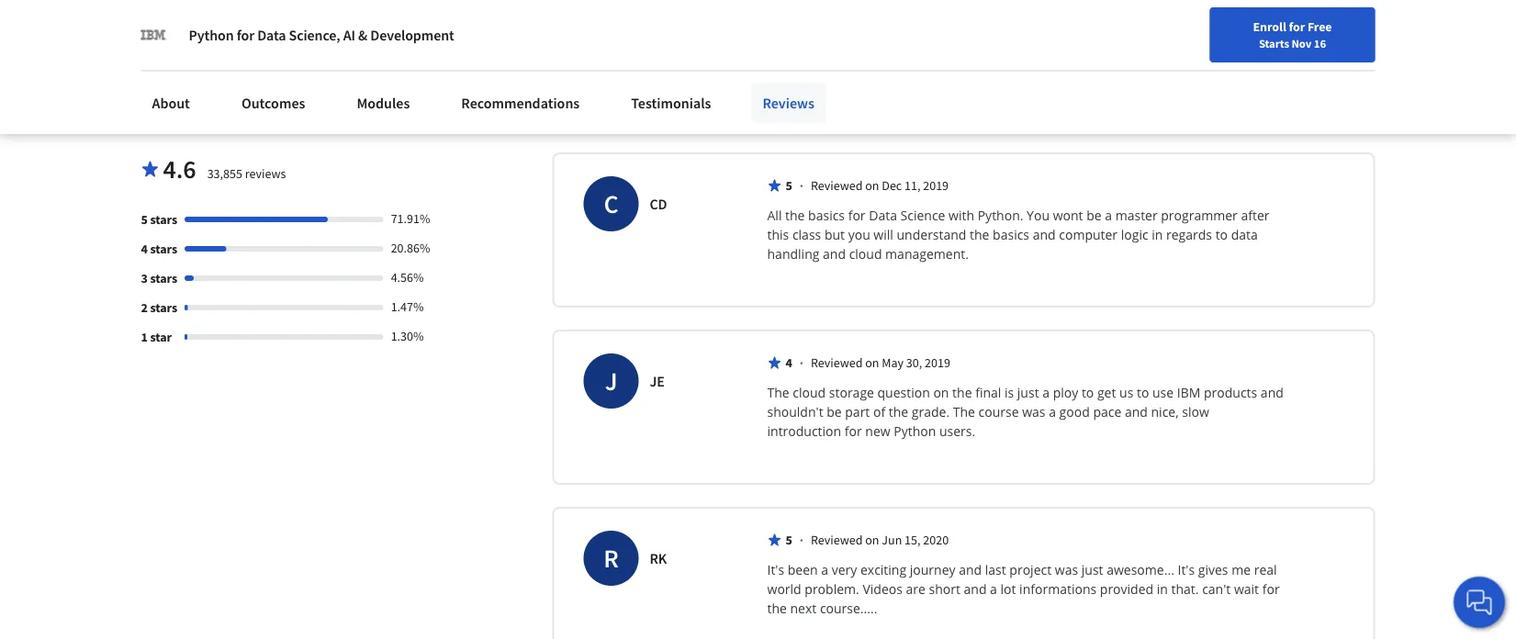 Task type: describe. For each thing, give the bounding box(es) containing it.
reviewed for r
[[811, 532, 863, 549]]

introduction
[[768, 423, 842, 440]]

for inside enroll for free starts nov 16
[[1289, 18, 1306, 35]]

wont
[[1053, 207, 1084, 224]]

this
[[768, 226, 789, 244]]

a left good at right
[[1049, 404, 1057, 421]]

world
[[768, 581, 802, 598]]

english
[[1164, 21, 1209, 39]]

recommendations
[[462, 94, 580, 112]]

a left very
[[822, 562, 829, 579]]

the down with
[[970, 226, 990, 244]]

reviews
[[763, 94, 815, 112]]

nov
[[1292, 36, 1312, 51]]

understand
[[897, 226, 967, 244]]

15,
[[905, 532, 921, 549]]

1 vertical spatial 5
[[141, 212, 148, 228]]

stars for 3 stars
[[150, 270, 177, 287]]

next
[[791, 600, 817, 618]]

free
[[1308, 18, 1333, 35]]

1.30%
[[391, 328, 424, 345]]

use
[[1153, 384, 1174, 402]]

the inside it's been a very exciting journey and last project was just awesome... it's gives me real world problem. videos are short and a lot informations provided in that. can't wait for the next course.....
[[768, 600, 787, 618]]

r
[[604, 543, 619, 575]]

1 horizontal spatial to
[[1137, 384, 1150, 402]]

me
[[1232, 562, 1251, 579]]

project
[[1010, 562, 1052, 579]]

provided
[[1100, 581, 1154, 598]]

management.
[[886, 246, 969, 263]]

us
[[1120, 384, 1134, 402]]

outcomes
[[242, 94, 305, 112]]

was inside the cloud storage question on the final is just a ploy to get us to use ibm products and shouldn't be part of the grade. the course was a good pace and nice, slow introduction for new python users.
[[1023, 404, 1046, 421]]

reviews link
[[752, 83, 826, 123]]

1
[[141, 329, 148, 346]]

1 horizontal spatial 3
[[609, 100, 616, 118]]

2
[[141, 300, 148, 316]]

for inside the cloud storage question on the final is just a ploy to get us to use ibm products and shouldn't be part of the grade. the course was a good pace and nice, slow introduction for new python users.
[[845, 423, 862, 440]]

je
[[650, 372, 665, 391]]

all
[[768, 207, 782, 224]]

3 stars
[[141, 270, 177, 287]]

new
[[866, 423, 891, 440]]

16
[[1315, 36, 1327, 51]]

4 for 4
[[786, 355, 793, 371]]

regards
[[1167, 226, 1213, 244]]

to inside all the basics for data science with python. you wont be a master programmer after this class but you will understand the basics and computer logic in regards to data handling and cloud management.
[[1216, 226, 1228, 244]]

stars for 4 stars
[[150, 241, 177, 258]]

20.86%
[[391, 240, 430, 257]]

that.
[[1172, 581, 1199, 598]]

33855
[[634, 100, 671, 118]]

1 horizontal spatial basics
[[993, 226, 1030, 244]]

30,
[[907, 355, 923, 371]]

python for data science, ai & development
[[189, 26, 455, 44]]

enroll for free starts nov 16
[[1254, 18, 1333, 51]]

you
[[849, 226, 871, 244]]

you
[[1027, 207, 1050, 224]]

2019 for j
[[925, 355, 951, 371]]

5 for c
[[786, 178, 793, 194]]

is
[[1005, 384, 1014, 402]]

0 horizontal spatial data
[[257, 26, 286, 44]]

show notifications image
[[1269, 23, 1291, 45]]

testimonials link
[[620, 83, 723, 123]]

and down but
[[823, 246, 846, 263]]

short
[[929, 581, 961, 598]]

reviewed on jun 15, 2020
[[811, 532, 949, 549]]

testimonials
[[631, 94, 711, 112]]

programmer
[[1162, 207, 1238, 224]]

science
[[901, 207, 946, 224]]

be inside all the basics for data science with python. you wont be a master programmer after this class but you will understand the basics and computer logic in regards to data handling and cloud management.
[[1087, 207, 1102, 224]]

0 horizontal spatial of
[[619, 100, 631, 118]]

2019 for c
[[924, 178, 949, 194]]

reviewed on may 30, 2019
[[811, 355, 951, 371]]

a left lot on the right bottom
[[991, 581, 998, 598]]

cloud inside all the basics for data science with python. you wont be a master programmer after this class but you will understand the basics and computer logic in regards to data handling and cloud management.
[[849, 246, 882, 263]]

be inside the cloud storage question on the final is just a ploy to get us to use ibm products and shouldn't be part of the grade. the course was a good pace and nice, slow introduction for new python users.
[[827, 404, 842, 421]]

data
[[1232, 226, 1258, 244]]

awesome...
[[1107, 562, 1175, 579]]

python inside the cloud storage question on the final is just a ploy to get us to use ibm products and shouldn't be part of the grade. the course was a good pace and nice, slow introduction for new python users.
[[894, 423, 937, 440]]

been
[[788, 562, 818, 579]]

class
[[793, 226, 822, 244]]

star
[[150, 329, 172, 346]]

and down us
[[1125, 404, 1148, 421]]

ibm image
[[141, 22, 167, 48]]

slow
[[1183, 404, 1210, 421]]

0 vertical spatial the
[[768, 384, 790, 402]]

with
[[949, 207, 975, 224]]

grade.
[[912, 404, 950, 421]]

&
[[358, 26, 368, 44]]

1 it's from the left
[[768, 562, 785, 579]]

enroll
[[1254, 18, 1287, 35]]

all the basics for data science with python. you wont be a master programmer after this class but you will understand the basics and computer logic in regards to data handling and cloud management.
[[768, 207, 1273, 263]]

for inside all the basics for data science with python. you wont be a master programmer after this class but you will understand the basics and computer logic in regards to data handling and cloud management.
[[849, 207, 866, 224]]

course.....
[[820, 600, 878, 618]]

5 for r
[[786, 532, 793, 549]]

1 horizontal spatial the
[[953, 404, 976, 421]]

and right products
[[1261, 384, 1284, 402]]

jun
[[882, 532, 902, 549]]

are
[[906, 581, 926, 598]]

master
[[1116, 207, 1158, 224]]

about
[[152, 94, 190, 112]]

get
[[1098, 384, 1117, 402]]

shouldn't
[[768, 404, 824, 421]]

modules link
[[346, 83, 421, 123]]

very
[[832, 562, 857, 579]]

users.
[[940, 423, 976, 440]]

4 stars
[[141, 241, 177, 258]]

reviewed for c
[[811, 178, 863, 194]]

ploy
[[1053, 384, 1079, 402]]

5 stars
[[141, 212, 177, 228]]

chat with us image
[[1465, 588, 1495, 617]]

showing
[[553, 100, 606, 118]]



Task type: locate. For each thing, give the bounding box(es) containing it.
2019 right 30,
[[925, 355, 951, 371]]

starts
[[1259, 36, 1290, 51]]

but
[[825, 226, 845, 244]]

data up will
[[869, 207, 898, 224]]

0 horizontal spatial 3
[[141, 270, 148, 287]]

reviewed up but
[[811, 178, 863, 194]]

the left "final"
[[953, 384, 972, 402]]

just up provided
[[1082, 562, 1104, 579]]

1 vertical spatial of
[[874, 404, 886, 421]]

1 vertical spatial 2019
[[925, 355, 951, 371]]

the
[[786, 207, 805, 224], [970, 226, 990, 244], [953, 384, 972, 402], [889, 404, 909, 421], [768, 600, 787, 618]]

outcomes link
[[231, 83, 316, 123]]

1 vertical spatial python
[[894, 423, 937, 440]]

4.6
[[163, 153, 196, 185]]

1 horizontal spatial just
[[1082, 562, 1104, 579]]

rk
[[650, 550, 667, 568]]

1 vertical spatial was
[[1055, 562, 1079, 579]]

a inside all the basics for data science with python. you wont be a master programmer after this class but you will understand the basics and computer logic in regards to data handling and cloud management.
[[1105, 207, 1113, 224]]

1 vertical spatial 4
[[786, 355, 793, 371]]

2 it's from the left
[[1178, 562, 1195, 579]]

reviews right 33,855
[[245, 166, 286, 182]]

last
[[986, 562, 1007, 579]]

can't
[[1203, 581, 1231, 598]]

1 horizontal spatial it's
[[1178, 562, 1195, 579]]

1 vertical spatial the
[[953, 404, 976, 421]]

real
[[1255, 562, 1278, 579]]

5 up 4 stars
[[141, 212, 148, 228]]

basics
[[809, 207, 845, 224], [993, 226, 1030, 244]]

1 vertical spatial be
[[827, 404, 842, 421]]

basics down python.
[[993, 226, 1030, 244]]

cloud up "shouldn't"
[[793, 384, 826, 402]]

for up you
[[849, 207, 866, 224]]

to left get
[[1082, 384, 1094, 402]]

part
[[845, 404, 870, 421]]

2020
[[924, 532, 949, 549]]

of inside the cloud storage question on the final is just a ploy to get us to use ibm products and shouldn't be part of the grade. the course was a good pace and nice, slow introduction for new python users.
[[874, 404, 886, 421]]

in inside all the basics for data science with python. you wont be a master programmer after this class but you will understand the basics and computer logic in regards to data handling and cloud management.
[[1152, 226, 1163, 244]]

reviewed on dec 11, 2019
[[811, 178, 949, 194]]

1 horizontal spatial data
[[869, 207, 898, 224]]

the right all
[[786, 207, 805, 224]]

on for c
[[866, 178, 880, 194]]

4
[[141, 241, 148, 258], [786, 355, 793, 371]]

english button
[[1131, 0, 1242, 60]]

cloud down you
[[849, 246, 882, 263]]

0 horizontal spatial be
[[827, 404, 842, 421]]

1 stars from the top
[[150, 212, 177, 228]]

in inside it's been a very exciting journey and last project was just awesome... it's gives me real world problem. videos are short and a lot informations provided in that. can't wait for the next course.....
[[1157, 581, 1169, 598]]

stars right 2
[[150, 300, 177, 316]]

0 vertical spatial 5
[[786, 178, 793, 194]]

on left may
[[866, 355, 880, 371]]

the down world at the right
[[768, 600, 787, 618]]

modules
[[357, 94, 410, 112]]

1 vertical spatial basics
[[993, 226, 1030, 244]]

lot
[[1001, 581, 1017, 598]]

1 vertical spatial data
[[869, 207, 898, 224]]

the up the users.
[[953, 404, 976, 421]]

0 vertical spatial in
[[1152, 226, 1163, 244]]

j
[[605, 366, 618, 398]]

cd
[[650, 195, 667, 213]]

0 vertical spatial python
[[189, 26, 234, 44]]

to left data at the right of page
[[1216, 226, 1228, 244]]

computer
[[1060, 226, 1118, 244]]

question
[[878, 384, 930, 402]]

cloud inside the cloud storage question on the final is just a ploy to get us to use ibm products and shouldn't be part of the grade. the course was a good pace and nice, slow introduction for new python users.
[[793, 384, 826, 402]]

a up computer
[[1105, 207, 1113, 224]]

3 up 2
[[141, 270, 148, 287]]

0 vertical spatial basics
[[809, 207, 845, 224]]

was inside it's been a very exciting journey and last project was just awesome... it's gives me real world problem. videos are short and a lot informations provided in that. can't wait for the next course.....
[[1055, 562, 1079, 579]]

5 up been
[[786, 532, 793, 549]]

3 right showing
[[609, 100, 616, 118]]

dec
[[882, 178, 902, 194]]

for inside it's been a very exciting journey and last project was just awesome... it's gives me real world problem. videos are short and a lot informations provided in that. can't wait for the next course.....
[[1263, 581, 1280, 598]]

1 horizontal spatial cloud
[[849, 246, 882, 263]]

learner
[[141, 99, 201, 122]]

be left part
[[827, 404, 842, 421]]

recommendations link
[[451, 83, 591, 123]]

0 horizontal spatial was
[[1023, 404, 1046, 421]]

and down last
[[964, 581, 987, 598]]

good
[[1060, 404, 1090, 421]]

the
[[768, 384, 790, 402], [953, 404, 976, 421]]

on left dec
[[866, 178, 880, 194]]

1 vertical spatial cloud
[[793, 384, 826, 402]]

and
[[1033, 226, 1056, 244], [823, 246, 846, 263], [1261, 384, 1284, 402], [1125, 404, 1148, 421], [959, 562, 982, 579], [964, 581, 987, 598]]

on
[[866, 178, 880, 194], [866, 355, 880, 371], [934, 384, 949, 402], [866, 532, 880, 549]]

was right course
[[1023, 404, 1046, 421]]

just inside it's been a very exciting journey and last project was just awesome... it's gives me real world problem. videos are short and a lot informations provided in that. can't wait for the next course.....
[[1082, 562, 1104, 579]]

reviewed up 'storage'
[[811, 355, 863, 371]]

python right ibm image
[[189, 26, 234, 44]]

python down grade.
[[894, 423, 937, 440]]

0 vertical spatial just
[[1018, 384, 1040, 402]]

0 horizontal spatial the
[[768, 384, 790, 402]]

the up "shouldn't"
[[768, 384, 790, 402]]

2 vertical spatial 5
[[786, 532, 793, 549]]

0 vertical spatial cloud
[[849, 246, 882, 263]]

just right is
[[1018, 384, 1040, 402]]

2 horizontal spatial to
[[1216, 226, 1228, 244]]

11,
[[905, 178, 921, 194]]

it's up world at the right
[[768, 562, 785, 579]]

on left jun
[[866, 532, 880, 549]]

videos
[[863, 581, 903, 598]]

wait
[[1235, 581, 1260, 598]]

0 vertical spatial of
[[619, 100, 631, 118]]

in right "logic"
[[1152, 226, 1163, 244]]

to right us
[[1137, 384, 1150, 402]]

stars up 2 stars
[[150, 270, 177, 287]]

1 vertical spatial in
[[1157, 581, 1169, 598]]

will
[[874, 226, 894, 244]]

1 star
[[141, 329, 172, 346]]

exciting
[[861, 562, 907, 579]]

course
[[979, 404, 1019, 421]]

on inside the cloud storage question on the final is just a ploy to get us to use ibm products and shouldn't be part of the grade. the course was a good pace and nice, slow introduction for new python users.
[[934, 384, 949, 402]]

1 reviewed from the top
[[811, 178, 863, 194]]

data inside all the basics for data science with python. you wont be a master programmer after this class but you will understand the basics and computer logic in regards to data handling and cloud management.
[[869, 207, 898, 224]]

just inside the cloud storage question on the final is just a ploy to get us to use ibm products and shouldn't be part of the grade. the course was a good pace and nice, slow introduction for new python users.
[[1018, 384, 1040, 402]]

0 vertical spatial was
[[1023, 404, 1046, 421]]

1 vertical spatial just
[[1082, 562, 1104, 579]]

the cloud storage question on the final is just a ploy to get us to use ibm products and shouldn't be part of the grade. the course was a good pace and nice, slow introduction for new python users.
[[768, 384, 1288, 440]]

for up nov
[[1289, 18, 1306, 35]]

1 vertical spatial 3
[[141, 270, 148, 287]]

data left science,
[[257, 26, 286, 44]]

storage
[[829, 384, 875, 402]]

in for c
[[1152, 226, 1163, 244]]

0 horizontal spatial to
[[1082, 384, 1094, 402]]

on for r
[[866, 532, 880, 549]]

reviews right learner
[[205, 99, 265, 122]]

0 vertical spatial 2019
[[924, 178, 949, 194]]

ai
[[343, 26, 356, 44]]

it's been a very exciting journey and last project was just awesome... it's gives me real world problem. videos are short and a lot informations provided in that. can't wait for the next course.....
[[768, 562, 1284, 618]]

2 stars from the top
[[150, 241, 177, 258]]

the down question
[[889, 404, 909, 421]]

2 reviewed from the top
[[811, 355, 863, 371]]

0 horizontal spatial cloud
[[793, 384, 826, 402]]

final
[[976, 384, 1002, 402]]

science,
[[289, 26, 341, 44]]

to
[[1216, 226, 1228, 244], [1082, 384, 1094, 402], [1137, 384, 1150, 402]]

4 down 5 stars
[[141, 241, 148, 258]]

33,855
[[207, 166, 242, 182]]

ibm
[[1178, 384, 1201, 402]]

of left 33855
[[619, 100, 631, 118]]

2 vertical spatial reviewed
[[811, 532, 863, 549]]

in for r
[[1157, 581, 1169, 598]]

pace
[[1094, 404, 1122, 421]]

learner reviews
[[141, 99, 265, 122]]

0 vertical spatial 3
[[609, 100, 616, 118]]

of up new
[[874, 404, 886, 421]]

and down 'you'
[[1033, 226, 1056, 244]]

0 horizontal spatial basics
[[809, 207, 845, 224]]

3 stars from the top
[[150, 270, 177, 287]]

2 stars
[[141, 300, 177, 316]]

0 vertical spatial reviews
[[205, 99, 265, 122]]

journey
[[910, 562, 956, 579]]

stars for 5 stars
[[150, 212, 177, 228]]

for down real
[[1263, 581, 1280, 598]]

1 horizontal spatial python
[[894, 423, 937, 440]]

reviewed up very
[[811, 532, 863, 549]]

0 horizontal spatial just
[[1018, 384, 1040, 402]]

showing 3 of 33855
[[553, 100, 671, 118]]

logic
[[1122, 226, 1149, 244]]

nice,
[[1152, 404, 1179, 421]]

development
[[371, 26, 455, 44]]

4 for 4 stars
[[141, 241, 148, 258]]

71.91%
[[391, 211, 430, 227]]

python.
[[978, 207, 1024, 224]]

stars down 5 stars
[[150, 241, 177, 258]]

a left the ploy
[[1043, 384, 1050, 402]]

it's
[[768, 562, 785, 579], [1178, 562, 1195, 579]]

reviewed for j
[[811, 355, 863, 371]]

0 vertical spatial data
[[257, 26, 286, 44]]

stars up 4 stars
[[150, 212, 177, 228]]

33,855 reviews
[[207, 166, 286, 182]]

be up computer
[[1087, 207, 1102, 224]]

0 vertical spatial be
[[1087, 207, 1102, 224]]

4 up "shouldn't"
[[786, 355, 793, 371]]

basics up but
[[809, 207, 845, 224]]

0 vertical spatial reviewed
[[811, 178, 863, 194]]

1 horizontal spatial 4
[[786, 355, 793, 371]]

1 horizontal spatial was
[[1055, 562, 1079, 579]]

0 horizontal spatial 4
[[141, 241, 148, 258]]

problem.
[[805, 581, 860, 598]]

stars for 2 stars
[[150, 300, 177, 316]]

a
[[1105, 207, 1113, 224], [1043, 384, 1050, 402], [1049, 404, 1057, 421], [822, 562, 829, 579], [991, 581, 998, 598]]

it's up that.
[[1178, 562, 1195, 579]]

2019 right 11,
[[924, 178, 949, 194]]

reviews for 33,855 reviews
[[245, 166, 286, 182]]

for left science,
[[237, 26, 255, 44]]

on for j
[[866, 355, 880, 371]]

1 horizontal spatial of
[[874, 404, 886, 421]]

1 vertical spatial reviewed
[[811, 355, 863, 371]]

1 horizontal spatial be
[[1087, 207, 1102, 224]]

0 horizontal spatial it's
[[768, 562, 785, 579]]

3 reviewed from the top
[[811, 532, 863, 549]]

on up grade.
[[934, 384, 949, 402]]

gives
[[1199, 562, 1229, 579]]

0 horizontal spatial python
[[189, 26, 234, 44]]

for down part
[[845, 423, 862, 440]]

reviews for learner reviews
[[205, 99, 265, 122]]

handling
[[768, 246, 820, 263]]

0 vertical spatial 4
[[141, 241, 148, 258]]

was up informations
[[1055, 562, 1079, 579]]

5 up this
[[786, 178, 793, 194]]

about link
[[141, 83, 201, 123]]

and left last
[[959, 562, 982, 579]]

4 stars from the top
[[150, 300, 177, 316]]

after
[[1242, 207, 1270, 224]]

in left that.
[[1157, 581, 1169, 598]]

1 vertical spatial reviews
[[245, 166, 286, 182]]

None search field
[[262, 11, 703, 48]]

for
[[1289, 18, 1306, 35], [237, 26, 255, 44], [849, 207, 866, 224], [845, 423, 862, 440], [1263, 581, 1280, 598]]



Task type: vqa. For each thing, say whether or not it's contained in the screenshot.
question
yes



